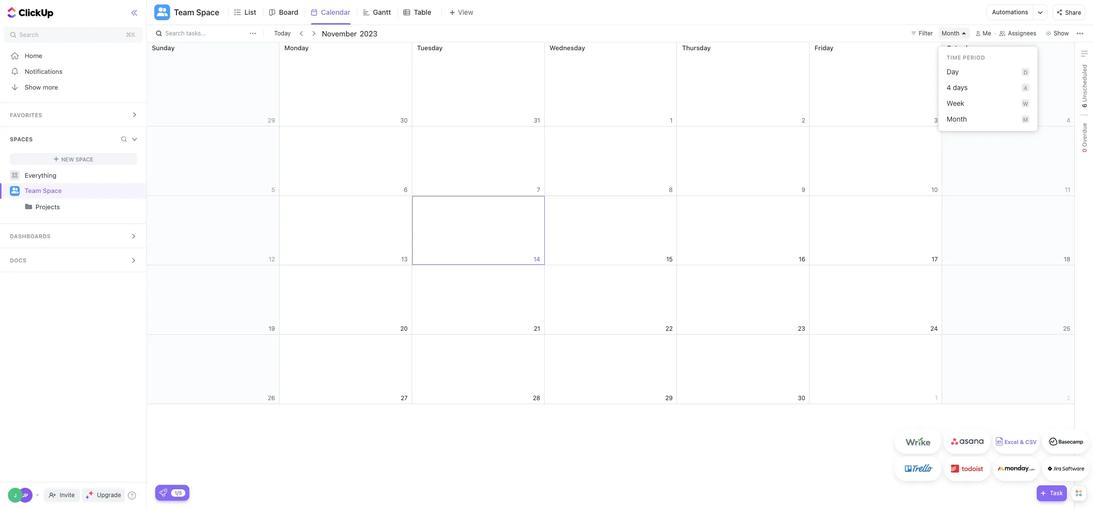 Task type: locate. For each thing, give the bounding box(es) containing it.
team space for team space button
[[174, 8, 219, 17]]

excel
[[1005, 440, 1019, 446]]

search up home
[[19, 31, 39, 38]]

invite
[[60, 492, 75, 500]]

0
[[1081, 149, 1088, 153]]

0 vertical spatial team space
[[174, 8, 219, 17]]

team for team space button
[[174, 8, 194, 17]]

2 row from the top
[[147, 127, 1075, 196]]

team inside button
[[174, 8, 194, 17]]

1 vertical spatial month
[[947, 115, 967, 123]]

period
[[963, 54, 985, 61]]

month
[[942, 30, 960, 37], [947, 115, 967, 123]]

search
[[165, 30, 185, 37], [19, 31, 39, 38]]

team for team space link
[[25, 187, 41, 195]]

space right new
[[76, 156, 93, 162]]

23
[[798, 325, 805, 333]]

0 horizontal spatial search
[[19, 31, 39, 38]]

space
[[196, 8, 219, 17], [76, 156, 93, 162], [43, 187, 62, 195]]

4 left days
[[947, 83, 951, 92]]

4 down d at the top right of the page
[[1024, 85, 1028, 91]]

space up projects
[[43, 187, 62, 195]]

today
[[274, 30, 291, 37]]

board
[[279, 8, 298, 16]]

month inside the month dropdown button
[[942, 30, 960, 37]]

excel & csv
[[1005, 440, 1037, 446]]

team space down everything
[[25, 187, 62, 195]]

3 row from the top
[[147, 196, 1075, 266]]

table
[[414, 8, 431, 16]]

search up sunday
[[165, 30, 185, 37]]

table link
[[414, 0, 435, 25]]

4 row from the top
[[147, 266, 1075, 335]]

1 vertical spatial team space
[[25, 187, 62, 195]]

month down week
[[947, 115, 967, 123]]

everything link
[[0, 168, 147, 183]]

me
[[983, 30, 991, 37]]

17
[[932, 256, 938, 263]]

0 horizontal spatial space
[[43, 187, 62, 195]]

team inside sidebar navigation
[[25, 187, 41, 195]]

row
[[147, 42, 1075, 127], [147, 127, 1075, 196], [147, 196, 1075, 266], [147, 266, 1075, 335], [147, 335, 1075, 405]]

1/5
[[175, 490, 182, 496]]

new
[[61, 156, 74, 162]]

1 horizontal spatial 4
[[1024, 85, 1028, 91]]

space up search tasks... "text box"
[[196, 8, 219, 17]]

assignees button
[[995, 28, 1041, 39]]

team down everything
[[25, 187, 41, 195]]

4
[[947, 83, 951, 92], [1024, 85, 1028, 91]]

time
[[947, 54, 961, 61]]

1 vertical spatial space
[[76, 156, 93, 162]]

board link
[[279, 0, 302, 25]]

2 vertical spatial space
[[43, 187, 62, 195]]

team
[[174, 8, 194, 17], [25, 187, 41, 195]]

5 row from the top
[[147, 335, 1075, 405]]

0 vertical spatial space
[[196, 8, 219, 17]]

1 horizontal spatial team space
[[174, 8, 219, 17]]

row containing 14
[[147, 196, 1075, 266]]

list
[[245, 8, 256, 16]]

w
[[1023, 100, 1028, 107]]

month up saturday
[[942, 30, 960, 37]]

⌘k
[[126, 31, 135, 38]]

1 horizontal spatial team
[[174, 8, 194, 17]]

row containing 26
[[147, 335, 1075, 405]]

tasks...
[[186, 30, 206, 37]]

team space up tasks...
[[174, 8, 219, 17]]

30
[[798, 395, 805, 402]]

0 vertical spatial team
[[174, 8, 194, 17]]

search inside sidebar navigation
[[19, 31, 39, 38]]

22
[[666, 325, 673, 333]]

me button
[[972, 28, 995, 39]]

team space inside button
[[174, 8, 219, 17]]

projects link
[[1, 199, 138, 215], [36, 199, 138, 215]]

14
[[534, 256, 540, 263]]

home link
[[0, 48, 147, 64]]

2 horizontal spatial space
[[196, 8, 219, 17]]

25
[[1063, 325, 1071, 333]]

row containing 19
[[147, 266, 1075, 335]]

sidebar navigation
[[0, 0, 147, 509]]

space inside button
[[196, 8, 219, 17]]

grid
[[146, 42, 1075, 509]]

more
[[43, 83, 58, 91]]

team space for team space link
[[25, 187, 62, 195]]

space for team space link
[[43, 187, 62, 195]]

0 horizontal spatial team space
[[25, 187, 62, 195]]

home
[[25, 52, 42, 59]]

share
[[1065, 9, 1081, 16]]

favorites
[[10, 112, 42, 118]]

m
[[1023, 116, 1028, 123]]

1 vertical spatial team
[[25, 187, 41, 195]]

team space
[[174, 8, 219, 17], [25, 187, 62, 195]]

1 horizontal spatial search
[[165, 30, 185, 37]]

team up search tasks...
[[174, 8, 194, 17]]

team space inside sidebar navigation
[[25, 187, 62, 195]]

1 horizontal spatial space
[[76, 156, 93, 162]]

time period
[[947, 54, 985, 61]]

0 horizontal spatial team
[[25, 187, 41, 195]]

days
[[953, 83, 968, 92]]

grid containing sunday
[[146, 42, 1075, 509]]

0 vertical spatial month
[[942, 30, 960, 37]]

1 projects link from the left
[[1, 199, 138, 215]]

upgrade link
[[82, 489, 125, 503]]

month button
[[939, 28, 970, 39]]

0 horizontal spatial 4
[[947, 83, 951, 92]]



Task type: vqa. For each thing, say whether or not it's contained in the screenshot.
'New' in "3 tasks + New task"
no



Task type: describe. For each thing, give the bounding box(es) containing it.
user group image
[[11, 188, 18, 194]]

&
[[1020, 440, 1024, 446]]

18
[[1064, 256, 1071, 263]]

calendar link
[[321, 0, 354, 25]]

space for team space button
[[196, 8, 219, 17]]

notifications
[[25, 67, 62, 75]]

28
[[533, 395, 540, 402]]

21
[[534, 325, 540, 333]]

calendar
[[321, 8, 350, 16]]

docs
[[10, 257, 27, 264]]

24
[[931, 325, 938, 333]]

1 row from the top
[[147, 42, 1075, 127]]

27
[[401, 395, 408, 402]]

saturday
[[947, 44, 975, 52]]

notifications link
[[0, 64, 147, 79]]

csv
[[1026, 440, 1037, 446]]

onboarding checklist button image
[[159, 490, 167, 498]]

4 days
[[947, 83, 968, 92]]

4 for 4 days
[[947, 83, 951, 92]]

new space
[[61, 156, 93, 162]]

16
[[799, 256, 805, 263]]

d
[[1024, 69, 1028, 75]]

upgrade
[[97, 492, 121, 500]]

26
[[268, 395, 275, 402]]

day
[[947, 68, 959, 76]]

search for search
[[19, 31, 39, 38]]

Search tasks... text field
[[165, 27, 247, 40]]

task
[[1050, 490, 1063, 498]]

list link
[[245, 0, 260, 25]]

projects
[[36, 203, 60, 211]]

favorites button
[[0, 103, 147, 127]]

search tasks...
[[165, 30, 206, 37]]

team space link
[[25, 183, 138, 199]]

tuesday
[[417, 44, 443, 52]]

wednesday
[[550, 44, 585, 52]]

thursday
[[682, 44, 711, 52]]

everything
[[25, 171, 56, 179]]

automations
[[992, 8, 1028, 16]]

show more
[[25, 83, 58, 91]]

overdue
[[1081, 123, 1088, 149]]

today button
[[272, 29, 293, 38]]

share button
[[1053, 4, 1085, 20]]

6
[[1081, 104, 1088, 108]]

4 for 4
[[1024, 85, 1028, 91]]

dashboards
[[10, 233, 51, 240]]

gantt
[[373, 8, 391, 16]]

automations button
[[987, 5, 1033, 20]]

onboarding checklist button element
[[159, 490, 167, 498]]

2 projects link from the left
[[36, 199, 138, 215]]

team space button
[[170, 1, 219, 23]]

19
[[269, 325, 275, 333]]

assignees
[[1008, 30, 1037, 37]]

29
[[666, 395, 673, 402]]

sunday
[[152, 44, 175, 52]]

15
[[666, 256, 673, 263]]

monday
[[284, 44, 309, 52]]

show
[[25, 83, 41, 91]]

excel & csv link
[[993, 430, 1040, 455]]

gantt link
[[373, 0, 395, 25]]

unscheduled
[[1081, 65, 1088, 104]]

20
[[400, 325, 408, 333]]

friday
[[815, 44, 834, 52]]

search for search tasks...
[[165, 30, 185, 37]]

week
[[947, 99, 965, 107]]



